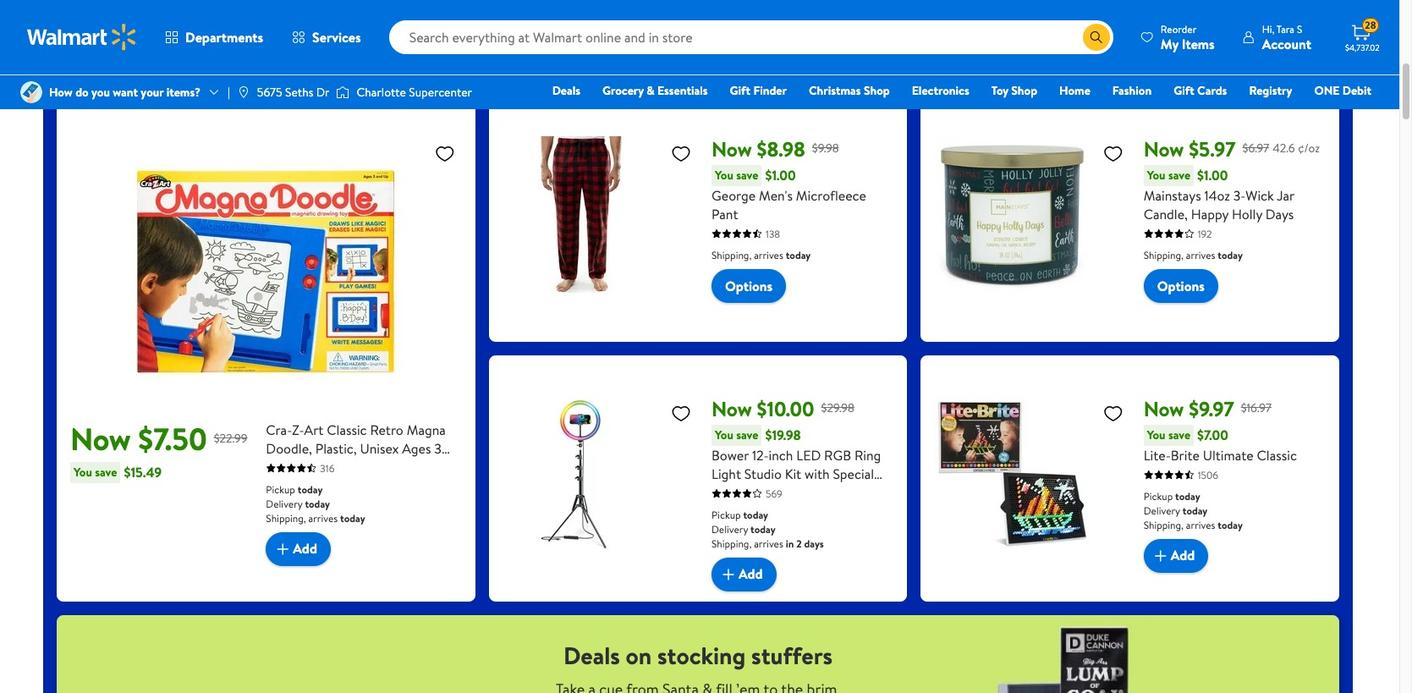 Task type: vqa. For each thing, say whether or not it's contained in the screenshot.
388
no



Task type: describe. For each thing, give the bounding box(es) containing it.
search icon image
[[1090, 30, 1103, 44]]

retro
[[370, 420, 403, 439]]

classic inside cra-z-art classic retro magna doodle, plastic, unisex ages 3 and up
[[327, 420, 367, 439]]

led
[[797, 446, 821, 464]]

fashion
[[1113, 82, 1152, 99]]

ages
[[402, 439, 431, 457]]

finder
[[753, 82, 787, 99]]

you for now $5.97
[[1147, 166, 1166, 183]]

$29.98
[[821, 399, 855, 416]]

toy
[[991, 82, 1009, 99]]

Walmart Site-Wide search field
[[389, 20, 1113, 54]]

debit
[[1343, 82, 1372, 99]]

$6.97
[[1243, 139, 1269, 156]]

|
[[228, 84, 230, 101]]

one debit link
[[1307, 81, 1379, 100]]

z-
[[292, 420, 304, 439]]

how do you want your items?
[[49, 84, 201, 101]]

kit
[[785, 464, 801, 483]]

george
[[712, 186, 756, 204]]

5675
[[257, 84, 282, 101]]

42.6
[[1273, 139, 1295, 156]]

3-
[[1234, 186, 1246, 204]]

home
[[1060, 82, 1091, 99]]

home link
[[1052, 81, 1098, 100]]

now $9.97 $16.97
[[1144, 394, 1272, 423]]

deals!
[[747, 43, 815, 80]]

departments
[[185, 28, 263, 47]]

charlotte
[[357, 84, 406, 101]]

1 horizontal spatial pickup today delivery today shipping, arrives today
[[1144, 489, 1243, 532]]

art
[[304, 420, 324, 439]]

pickup today delivery today shipping, arrives today inside now $7.50 group
[[266, 482, 365, 525]]

grocery & essentials link
[[595, 81, 716, 100]]

account
[[1262, 34, 1312, 53]]

deals on stocking stuffers
[[564, 639, 833, 672]]

add to favorites list, lite-brite ultimate classic image
[[1103, 402, 1123, 424]]

cards
[[1197, 82, 1227, 99]]

add to cart image
[[718, 564, 739, 584]]

arrives inside the now $8.98 group
[[754, 248, 783, 262]]

christmas shop
[[809, 82, 890, 99]]

shipping, inside the now $8.98 group
[[712, 248, 752, 262]]

deals for deals on stocking stuffers
[[564, 639, 620, 672]]

$15.49
[[124, 463, 162, 482]]

138
[[766, 226, 780, 241]]

services button
[[278, 17, 375, 58]]

on for deals
[[626, 639, 652, 672]]

shipping, inside now $7.50 group
[[266, 511, 306, 525]]

you save $1.00 george men's microfleece pant
[[712, 166, 866, 223]]

&
[[647, 82, 655, 99]]

add to cart image inside now $7.50 group
[[273, 539, 293, 559]]

now for $7.50
[[70, 418, 131, 460]]

$8.98
[[757, 134, 805, 163]]

fashion link
[[1105, 81, 1159, 100]]

black
[[761, 483, 792, 501]]

walmart image
[[27, 24, 137, 51]]

3
[[434, 439, 442, 457]]

5675 seths dr
[[257, 84, 330, 101]]

days
[[804, 536, 824, 551]]

$10.00
[[757, 394, 815, 423]]

gift for gift cards
[[1174, 82, 1195, 99]]

you save $15.49
[[74, 463, 162, 482]]

gift finder link
[[722, 81, 795, 100]]

jar
[[1277, 186, 1294, 204]]

now $5.97 $6.97 42.6 ¢/oz
[[1144, 134, 1320, 163]]

shipping, arrives today for now $5.97
[[1144, 248, 1243, 262]]

stocking
[[657, 639, 746, 672]]

walmart+
[[1321, 106, 1372, 123]]

with
[[805, 464, 830, 483]]

one
[[1314, 82, 1340, 99]]

gift cards link
[[1166, 81, 1235, 100]]

you for now $9.97
[[1147, 426, 1166, 443]]

 image for how do you want your items?
[[20, 81, 42, 103]]

unisex
[[360, 439, 399, 457]]

tara
[[1277, 22, 1295, 36]]

shipping, down "lite-"
[[1144, 518, 1184, 532]]

arrives inside now $5.97 group
[[1186, 248, 1216, 262]]

today inside now $5.97 group
[[1218, 248, 1243, 262]]

 image for charlotte supercenter
[[336, 84, 350, 101]]

delivery for now $10.00
[[712, 522, 748, 536]]

days
[[1266, 204, 1294, 223]]

$9.97
[[1189, 394, 1234, 423]]

$7.50
[[138, 418, 207, 460]]

cra-
[[266, 420, 292, 439]]

14oz
[[1205, 186, 1230, 204]]

¢/oz
[[1298, 139, 1320, 156]]

lite-
[[1144, 446, 1171, 464]]

add to favorites list, cra-z-art classic retro magna doodle, plastic, unisex ages 3 and up image
[[435, 143, 455, 164]]

$5.97
[[1189, 134, 1236, 163]]

christmas shop link
[[801, 81, 898, 100]]

2
[[796, 536, 802, 551]]

pickup for now $10.00
[[712, 507, 741, 522]]

now $5.97 group
[[934, 109, 1326, 328]]

christmas
[[809, 82, 861, 99]]

deals link
[[545, 81, 588, 100]]

studio
[[744, 464, 782, 483]]

delivery for now $9.97
[[1144, 503, 1180, 518]]

seths
[[285, 84, 313, 101]]



Task type: locate. For each thing, give the bounding box(es) containing it.
1 horizontal spatial add to cart image
[[1151, 545, 1171, 566]]

options for $10.00
[[725, 276, 773, 295]]

arrives down 1506
[[1186, 518, 1216, 532]]

you inside you save $19.98 bower 12-inch led rgb ring light studio kit with special effects; black
[[715, 426, 734, 443]]

shipping, arrives today inside now $5.97 group
[[1144, 248, 1243, 262]]

add to favorites list, mainstays 14oz 3-wick jar candle, happy holly days image
[[1103, 143, 1123, 164]]

special
[[833, 464, 874, 483]]

happy
[[1191, 204, 1229, 223]]

$1.00 inside you save $1.00 george men's microfleece pant
[[765, 166, 796, 185]]

add to cart image
[[273, 539, 293, 559], [1151, 545, 1171, 566]]

add button inside now $7.50 group
[[266, 532, 331, 566]]

 image
[[20, 81, 42, 103], [336, 84, 350, 101]]

you left $15.49
[[74, 463, 92, 480]]

shipping, inside now $5.97 group
[[1144, 248, 1184, 262]]

delivery down and
[[266, 496, 303, 511]]

now
[[712, 134, 752, 163], [1144, 134, 1184, 163], [712, 394, 752, 423], [1144, 394, 1184, 423], [70, 418, 131, 460]]

you inside you save $7.00 lite-brite ultimate classic
[[1147, 426, 1166, 443]]

arrives down 316
[[308, 511, 338, 525]]

$1.00 for now $8.98
[[765, 166, 796, 185]]

one debit walmart+
[[1314, 82, 1372, 123]]

items
[[1182, 34, 1215, 53]]

0 horizontal spatial options link
[[712, 269, 786, 303]]

$9.98
[[812, 139, 839, 156]]

bower
[[712, 446, 749, 464]]

now up mainstays
[[1144, 134, 1184, 163]]

options inside now $5.97 group
[[1157, 276, 1205, 295]]

gift cards
[[1174, 82, 1227, 99]]

2 shipping, arrives today from the left
[[1144, 248, 1243, 262]]

now inside group
[[712, 134, 752, 163]]

wick
[[1246, 186, 1274, 204]]

ring
[[855, 446, 881, 464]]

you save $7.00 lite-brite ultimate classic
[[1144, 426, 1297, 464]]

delivery inside pickup today delivery today shipping, arrives in 2 days
[[712, 522, 748, 536]]

1 horizontal spatial options
[[1157, 276, 1205, 295]]

0 horizontal spatial add to cart image
[[273, 539, 293, 559]]

save left $15.49
[[95, 463, 117, 480]]

12-
[[752, 446, 769, 464]]

you up the "bower"
[[715, 426, 734, 443]]

1 $1.00 from the left
[[765, 166, 796, 185]]

shop
[[864, 82, 890, 99], [1011, 82, 1038, 99]]

on left stocking
[[626, 639, 652, 672]]

you save $1.00 mainstays 14oz 3-wick jar candle, happy holly days
[[1144, 166, 1294, 223]]

electronics link
[[904, 81, 977, 100]]

options link for $10.00
[[712, 269, 786, 303]]

pickup today delivery today shipping, arrives today down 316
[[266, 482, 365, 525]]

magna
[[407, 420, 446, 439]]

these
[[676, 43, 741, 80]]

on
[[640, 43, 670, 80], [626, 639, 652, 672]]

0 horizontal spatial shipping, arrives today
[[712, 248, 811, 262]]

save for now $9.97
[[1168, 426, 1191, 443]]

shop right toy
[[1011, 82, 1038, 99]]

you for now $10.00
[[715, 426, 734, 443]]

you
[[91, 84, 110, 101]]

options down the 192
[[1157, 276, 1205, 295]]

 image left how
[[20, 81, 42, 103]]

add
[[293, 539, 317, 558], [1171, 546, 1195, 565], [739, 565, 763, 583]]

you inside you save $1.00 mainstays 14oz 3-wick jar candle, happy holly days
[[1147, 166, 1166, 183]]

2 horizontal spatial pickup
[[1144, 489, 1173, 503]]

services
[[312, 28, 361, 47]]

you inside you save $1.00 george men's microfleece pant
[[715, 166, 734, 183]]

want
[[113, 84, 138, 101]]

hi, tara s account
[[1262, 22, 1312, 53]]

1 horizontal spatial shipping, arrives today
[[1144, 248, 1243, 262]]

1506
[[1198, 468, 1219, 482]]

shop inside toy shop link
[[1011, 82, 1038, 99]]

today inside the now $8.98 group
[[786, 248, 811, 262]]

you up "lite-"
[[1147, 426, 1166, 443]]

0 horizontal spatial $1.00
[[765, 166, 796, 185]]

569
[[766, 486, 782, 501]]

1 horizontal spatial shop
[[1011, 82, 1038, 99]]

stuffers
[[751, 639, 833, 672]]

toy shop
[[991, 82, 1038, 99]]

save up george at right top
[[736, 166, 759, 183]]

Search search field
[[389, 20, 1113, 54]]

now up the "bower"
[[712, 394, 752, 423]]

arrives down 138
[[754, 248, 783, 262]]

delivery inside now $7.50 group
[[266, 496, 303, 511]]

now $10.00 $29.98
[[712, 394, 855, 423]]

pickup today delivery today shipping, arrives today down 1506
[[1144, 489, 1243, 532]]

shipping, down pant
[[712, 248, 752, 262]]

now for $9.97
[[1144, 394, 1184, 423]]

 image right dr at top left
[[336, 84, 350, 101]]

 image
[[237, 85, 250, 99]]

plastic,
[[315, 439, 357, 457]]

pickup down and
[[266, 482, 295, 496]]

options inside the now $8.98 group
[[725, 276, 773, 295]]

items?
[[166, 84, 201, 101]]

add to favorites list, bower 12-inch led rgb ring light studio kit with special effects; black image
[[671, 402, 691, 424]]

1 horizontal spatial pickup
[[712, 507, 741, 522]]

up
[[290, 457, 305, 476]]

0 horizontal spatial pickup today delivery today shipping, arrives today
[[266, 482, 365, 525]]

save inside you save $7.00 lite-brite ultimate classic
[[1168, 426, 1191, 443]]

2 options from the left
[[1157, 276, 1205, 295]]

192
[[1198, 226, 1212, 241]]

dr
[[316, 84, 330, 101]]

now for $8.98
[[712, 134, 752, 163]]

1 vertical spatial classic
[[1257, 446, 1297, 464]]

0 horizontal spatial delivery
[[266, 496, 303, 511]]

save for now $10.00
[[736, 426, 759, 443]]

1 horizontal spatial $1.00
[[1197, 166, 1228, 185]]

1 gift from the left
[[730, 82, 751, 99]]

1 shipping, arrives today from the left
[[712, 248, 811, 262]]

shipping, arrives today for now $8.98
[[712, 248, 811, 262]]

1 horizontal spatial options link
[[1144, 269, 1218, 303]]

0 vertical spatial on
[[640, 43, 670, 80]]

you for now $8.98
[[715, 166, 734, 183]]

0 horizontal spatial add button
[[266, 532, 331, 566]]

save up 12-
[[736, 426, 759, 443]]

pickup inside now $7.50 group
[[266, 482, 295, 496]]

gift
[[730, 82, 751, 99], [1174, 82, 1195, 99]]

options for $9.97
[[1157, 276, 1205, 295]]

departments button
[[151, 17, 278, 58]]

gift left "finder"
[[730, 82, 751, 99]]

$4,737.02
[[1345, 41, 1380, 53]]

save for now $5.97
[[1168, 166, 1191, 183]]

shipping, arrives today inside the now $8.98 group
[[712, 248, 811, 262]]

save inside you save $15.49
[[95, 463, 117, 480]]

shipping, down and
[[266, 511, 306, 525]]

2 shop from the left
[[1011, 82, 1038, 99]]

2 horizontal spatial delivery
[[1144, 503, 1180, 518]]

$19.98
[[765, 426, 801, 444]]

classic
[[327, 420, 367, 439], [1257, 446, 1297, 464]]

delivery down effects;
[[712, 522, 748, 536]]

options link for $9.97
[[1144, 269, 1218, 303]]

0 vertical spatial classic
[[327, 420, 367, 439]]

pickup inside pickup today delivery today shipping, arrives in 2 days
[[712, 507, 741, 522]]

cra-z-art classic retro magna doodle, plastic, unisex ages 3 and up
[[266, 420, 446, 476]]

pickup down "lite-"
[[1144, 489, 1173, 503]]

deals for deals
[[552, 82, 581, 99]]

gift left cards
[[1174, 82, 1195, 99]]

walmart+ link
[[1314, 105, 1379, 124]]

you save $19.98 bower 12-inch led rgb ring light studio kit with special effects; black
[[712, 426, 881, 501]]

now up george at right top
[[712, 134, 752, 163]]

$1.00 up 14oz
[[1197, 166, 1228, 185]]

shop for toy shop
[[1011, 82, 1038, 99]]

$1.00
[[765, 166, 796, 185], [1197, 166, 1228, 185]]

0 horizontal spatial pickup
[[266, 482, 295, 496]]

shipping, down candle,
[[1144, 248, 1184, 262]]

1 horizontal spatial add button
[[712, 557, 776, 591]]

arrives down the 192
[[1186, 248, 1216, 262]]

now for $5.97
[[1144, 134, 1184, 163]]

shipping, arrives today down the 192
[[1144, 248, 1243, 262]]

shipping,
[[712, 248, 752, 262], [1144, 248, 1184, 262], [266, 511, 306, 525], [1144, 518, 1184, 532], [712, 536, 752, 551]]

options link
[[712, 269, 786, 303], [1144, 269, 1218, 303]]

on up grocery & essentials on the top of the page
[[640, 43, 670, 80]]

you up mainstays
[[1147, 166, 1166, 183]]

s
[[1297, 22, 1303, 36]]

pickup
[[266, 482, 295, 496], [1144, 489, 1173, 503], [712, 507, 741, 522]]

1 horizontal spatial add
[[739, 565, 763, 583]]

add button for now $9.97
[[1144, 539, 1209, 573]]

0 horizontal spatial add
[[293, 539, 317, 558]]

$1.00 up "men's"
[[765, 166, 796, 185]]

2 gift from the left
[[1174, 82, 1195, 99]]

shop right christmas
[[864, 82, 890, 99]]

options link down the 192
[[1144, 269, 1218, 303]]

charlotte supercenter
[[357, 84, 472, 101]]

shipping, up add to cart icon
[[712, 536, 752, 551]]

options down 138
[[725, 276, 773, 295]]

pickup today delivery today shipping, arrives in 2 days
[[712, 507, 824, 551]]

shop for christmas shop
[[864, 82, 890, 99]]

save up brite
[[1168, 426, 1191, 443]]

classic right ultimate
[[1257, 446, 1297, 464]]

$7.00
[[1197, 426, 1229, 444]]

$1.00 inside you save $1.00 mainstays 14oz 3-wick jar candle, happy holly days
[[1197, 166, 1228, 185]]

registry
[[1249, 82, 1292, 99]]

essentials
[[658, 82, 708, 99]]

1 options link from the left
[[712, 269, 786, 303]]

2 $1.00 from the left
[[1197, 166, 1228, 185]]

how
[[49, 84, 73, 101]]

add for now $10.00
[[739, 565, 763, 583]]

options link down 138
[[712, 269, 786, 303]]

classic right art
[[327, 420, 367, 439]]

and
[[266, 457, 287, 476]]

registry link
[[1242, 81, 1300, 100]]

add for now $9.97
[[1171, 546, 1195, 565]]

save inside you save $1.00 mainstays 14oz 3-wick jar candle, happy holly days
[[1168, 166, 1191, 183]]

0 horizontal spatial classic
[[327, 420, 367, 439]]

you
[[715, 166, 734, 183], [1147, 166, 1166, 183], [715, 426, 734, 443], [1147, 426, 1166, 443], [74, 463, 92, 480]]

mainstays
[[1144, 186, 1201, 204]]

add inside now $7.50 group
[[293, 539, 317, 558]]

on for dibs
[[640, 43, 670, 80]]

1 horizontal spatial  image
[[336, 84, 350, 101]]

gift for gift finder
[[730, 82, 751, 99]]

delivery down "lite-"
[[1144, 503, 1180, 518]]

shipping, arrives today
[[712, 248, 811, 262], [1144, 248, 1243, 262]]

inch
[[769, 446, 793, 464]]

0 horizontal spatial shop
[[864, 82, 890, 99]]

arrives inside pickup today delivery today shipping, arrives in 2 days
[[754, 536, 783, 551]]

2 options link from the left
[[1144, 269, 1218, 303]]

1 options from the left
[[725, 276, 773, 295]]

$1.00 for now $5.97
[[1197, 166, 1228, 185]]

0 horizontal spatial  image
[[20, 81, 42, 103]]

classic inside you save $7.00 lite-brite ultimate classic
[[1257, 446, 1297, 464]]

my
[[1161, 34, 1179, 53]]

28
[[1365, 18, 1376, 32]]

you inside you save $15.49
[[74, 463, 92, 480]]

1 horizontal spatial classic
[[1257, 446, 1297, 464]]

now $8.98 group
[[502, 109, 894, 328]]

you up george at right top
[[715, 166, 734, 183]]

1 shop from the left
[[864, 82, 890, 99]]

pickup down effects;
[[712, 507, 741, 522]]

deals
[[552, 82, 581, 99], [564, 639, 620, 672]]

0 vertical spatial deals
[[552, 82, 581, 99]]

1 vertical spatial on
[[626, 639, 652, 672]]

shipping, arrives today down 138
[[712, 248, 811, 262]]

add to favorites list, george men's microfleece pant image
[[671, 143, 691, 164]]

delivery
[[266, 496, 303, 511], [1144, 503, 1180, 518], [712, 522, 748, 536]]

now $7.50 group
[[70, 109, 462, 588]]

arrives inside now $7.50 group
[[308, 511, 338, 525]]

$16.97
[[1241, 399, 1272, 416]]

2 horizontal spatial add
[[1171, 546, 1195, 565]]

save inside you save $19.98 bower 12-inch led rgb ring light studio kit with special effects; black
[[736, 426, 759, 443]]

options link inside the now $8.98 group
[[712, 269, 786, 303]]

shipping, inside pickup today delivery today shipping, arrives in 2 days
[[712, 536, 752, 551]]

now up "lite-"
[[1144, 394, 1184, 423]]

now $7.50 $22.99
[[70, 418, 248, 460]]

now $8.98 $9.98
[[712, 134, 839, 163]]

pickup for now $9.97
[[1144, 489, 1173, 503]]

save up mainstays
[[1168, 166, 1191, 183]]

1 horizontal spatial gift
[[1174, 82, 1195, 99]]

2 horizontal spatial add button
[[1144, 539, 1209, 573]]

1 horizontal spatial delivery
[[712, 522, 748, 536]]

options link inside now $5.97 group
[[1144, 269, 1218, 303]]

arrives left in
[[754, 536, 783, 551]]

now for $10.00
[[712, 394, 752, 423]]

in
[[786, 536, 794, 551]]

supercenter
[[409, 84, 472, 101]]

electronics
[[912, 82, 969, 99]]

add button for now $10.00
[[712, 557, 776, 591]]

save inside you save $1.00 george men's microfleece pant
[[736, 166, 759, 183]]

0 horizontal spatial gift
[[730, 82, 751, 99]]

add button
[[266, 532, 331, 566], [1144, 539, 1209, 573], [712, 557, 776, 591]]

$22.99
[[214, 430, 248, 447]]

0 horizontal spatial options
[[725, 276, 773, 295]]

1 vertical spatial deals
[[564, 639, 620, 672]]

brite
[[1171, 446, 1200, 464]]

reorder my items
[[1161, 22, 1215, 53]]

save for now $8.98
[[736, 166, 759, 183]]

now up you save $15.49
[[70, 418, 131, 460]]

shop inside christmas shop link
[[864, 82, 890, 99]]

holly
[[1232, 204, 1263, 223]]

reorder
[[1161, 22, 1197, 36]]



